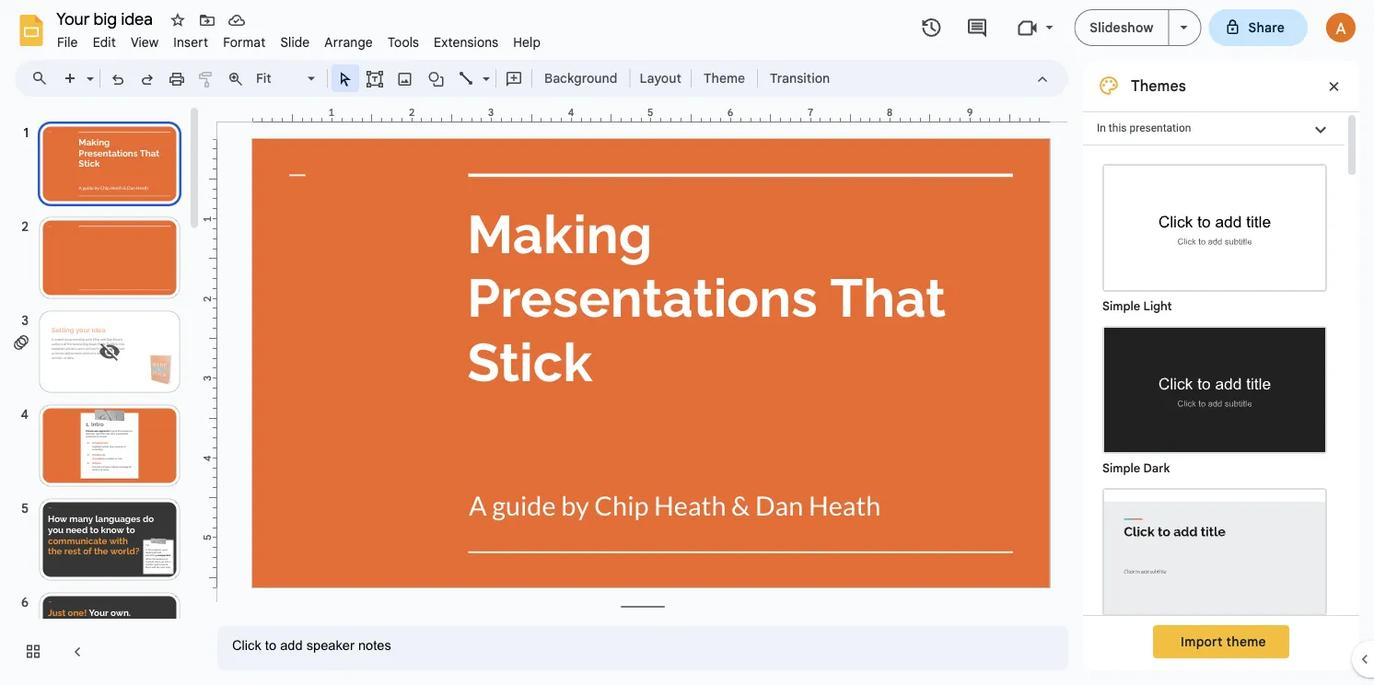 Task type: locate. For each thing, give the bounding box(es) containing it.
arrange menu item
[[317, 31, 380, 53]]

simple left dark
[[1103, 461, 1141, 476]]

navigation inside themes application
[[0, 104, 203, 686]]

Zoom text field
[[253, 65, 305, 91]]

Streamline radio
[[1094, 479, 1337, 641]]

simple for simple dark
[[1103, 461, 1141, 476]]

simple inside 'simple dark' 'option'
[[1103, 461, 1141, 476]]

1 simple from the top
[[1103, 299, 1141, 314]]

navigation
[[0, 104, 203, 686]]

0 vertical spatial simple
[[1103, 299, 1141, 314]]

theme
[[1227, 634, 1267, 650]]

background
[[545, 70, 618, 86]]

1 vertical spatial simple
[[1103, 461, 1141, 476]]

presentation
[[1130, 122, 1192, 135]]

themes
[[1132, 76, 1187, 95]]

import
[[1181, 634, 1224, 650]]

format
[[223, 34, 266, 50]]

this
[[1109, 122, 1127, 135]]

slide
[[281, 34, 310, 50]]

extensions menu item
[[427, 31, 506, 53]]

themes section
[[1084, 0, 1360, 686]]

share
[[1249, 19, 1286, 35]]

theme
[[704, 70, 746, 86]]

transition button
[[762, 65, 839, 92]]

layout button
[[634, 65, 687, 92]]

option group
[[1084, 146, 1345, 686]]

edit
[[93, 34, 116, 50]]

light
[[1144, 299, 1173, 314]]

menu bar
[[50, 24, 548, 54]]

simple left light
[[1103, 299, 1141, 314]]

menu bar containing file
[[50, 24, 548, 54]]

option group containing simple light
[[1084, 146, 1345, 686]]

simple inside simple light radio
[[1103, 299, 1141, 314]]

presentation options image
[[1181, 26, 1188, 29]]

new slide with layout image
[[82, 66, 94, 73]]

Simple Dark radio
[[1094, 317, 1337, 479]]

edit menu item
[[85, 31, 123, 53]]

slide menu item
[[273, 31, 317, 53]]

slideshow button
[[1075, 9, 1170, 46]]

Simple Light radio
[[1094, 155, 1337, 686]]

import theme
[[1181, 634, 1267, 650]]

shape image
[[426, 65, 447, 91]]

in this presentation
[[1098, 122, 1192, 135]]

insert image image
[[395, 65, 416, 91]]

menu bar inside menu bar banner
[[50, 24, 548, 54]]

insert
[[174, 34, 208, 50]]

2 simple from the top
[[1103, 461, 1141, 476]]

theme button
[[696, 65, 754, 92]]

file
[[57, 34, 78, 50]]

simple
[[1103, 299, 1141, 314], [1103, 461, 1141, 476]]

file menu item
[[50, 31, 85, 53]]



Task type: describe. For each thing, give the bounding box(es) containing it.
import theme button
[[1154, 626, 1290, 659]]

in
[[1098, 122, 1107, 135]]

format menu item
[[216, 31, 273, 53]]

transition
[[770, 70, 830, 86]]

themes application
[[0, 0, 1375, 686]]

menu bar banner
[[0, 0, 1375, 686]]

tools menu item
[[380, 31, 427, 53]]

Zoom field
[[251, 65, 323, 92]]

background button
[[536, 65, 626, 92]]

Menus field
[[23, 65, 64, 91]]

extensions
[[434, 34, 499, 50]]

view
[[131, 34, 159, 50]]

help menu item
[[506, 31, 548, 53]]

in this presentation tab
[[1084, 112, 1345, 146]]

main toolbar
[[54, 0, 840, 481]]

slideshow
[[1090, 19, 1154, 35]]

simple for simple light
[[1103, 299, 1141, 314]]

arrange
[[325, 34, 373, 50]]

view menu item
[[123, 31, 166, 53]]

streamline image
[[1105, 490, 1326, 615]]

Rename text field
[[50, 7, 163, 29]]

option group inside themes section
[[1084, 146, 1345, 686]]

insert menu item
[[166, 31, 216, 53]]

tools
[[388, 34, 419, 50]]

simple light
[[1103, 299, 1173, 314]]

help
[[513, 34, 541, 50]]

dark
[[1144, 461, 1171, 476]]

share button
[[1210, 9, 1309, 46]]

Star checkbox
[[165, 7, 191, 33]]

layout
[[640, 70, 682, 86]]

simple dark
[[1103, 461, 1171, 476]]



Task type: vqa. For each thing, say whether or not it's contained in the screenshot.
"LINE" image
no



